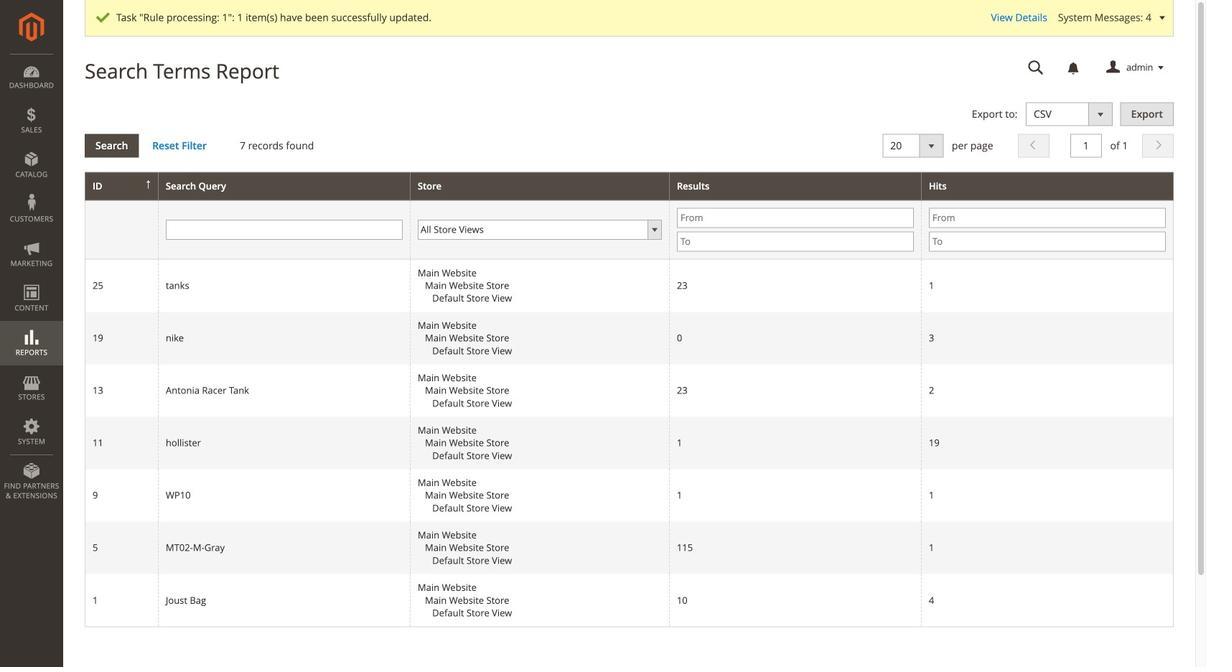 Task type: locate. For each thing, give the bounding box(es) containing it.
from text field up to text field
[[929, 208, 1167, 228]]

from text field for to text field
[[929, 208, 1167, 228]]

from text field up to text box
[[677, 208, 914, 228]]

menu bar
[[0, 54, 63, 508]]

1 horizontal spatial from text field
[[929, 208, 1167, 228]]

None text field
[[1019, 55, 1055, 80], [1071, 134, 1103, 158], [166, 220, 403, 240], [1019, 55, 1055, 80], [1071, 134, 1103, 158], [166, 220, 403, 240]]

From text field
[[677, 208, 914, 228], [929, 208, 1167, 228]]

0 horizontal spatial from text field
[[677, 208, 914, 228]]

magento admin panel image
[[19, 12, 44, 42]]

1 from text field from the left
[[677, 208, 914, 228]]

2 from text field from the left
[[929, 208, 1167, 228]]



Task type: describe. For each thing, give the bounding box(es) containing it.
To text field
[[677, 232, 914, 252]]

To text field
[[929, 232, 1167, 252]]

from text field for to text box
[[677, 208, 914, 228]]



